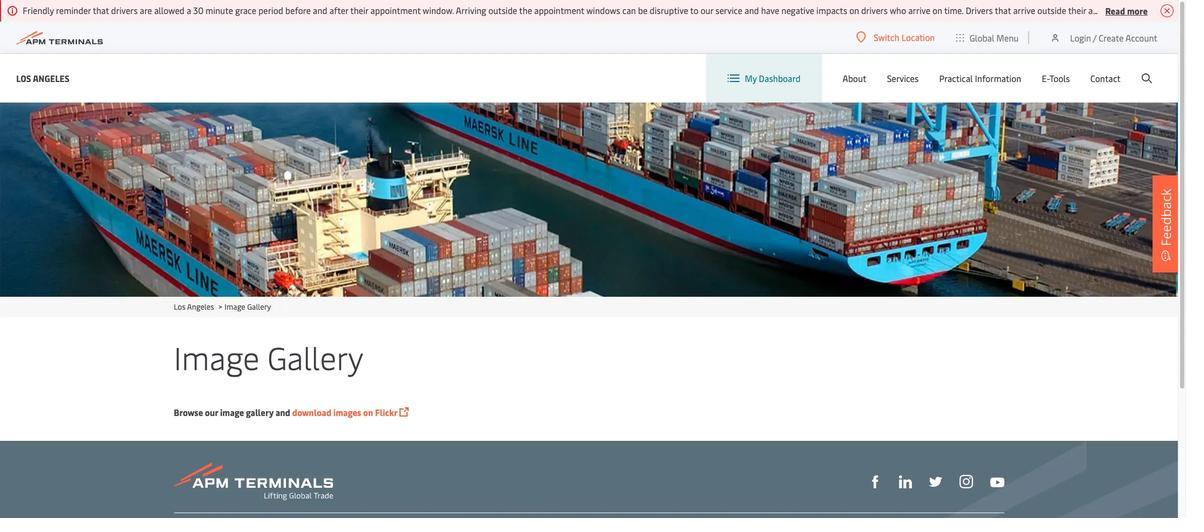 Task type: vqa. For each thing, say whether or not it's contained in the screenshot.
the Equipment History
no



Task type: locate. For each thing, give the bounding box(es) containing it.
disruptive
[[650, 4, 688, 16]]

switch location
[[874, 31, 935, 43]]

and left after
[[313, 4, 327, 16]]

contact
[[1090, 72, 1121, 84]]

appointment
[[370, 4, 421, 16], [534, 4, 584, 16], [1088, 4, 1139, 16]]

instagram link
[[959, 475, 973, 489]]

1 horizontal spatial outside
[[1037, 4, 1066, 16]]

1 horizontal spatial drivers
[[861, 4, 888, 16]]

global menu button
[[946, 21, 1030, 54]]

login
[[1070, 32, 1091, 44]]

friendly
[[23, 4, 54, 16]]

to
[[690, 4, 698, 16]]

angeles for los angeles
[[33, 72, 69, 84]]

angeles
[[33, 72, 69, 84], [187, 302, 214, 312]]

youtube image
[[990, 478, 1004, 488]]

0 vertical spatial angeles
[[33, 72, 69, 84]]

practical
[[939, 72, 973, 84]]

2 drivers from the left
[[861, 4, 888, 16]]

1 arrive from the left
[[908, 4, 930, 16]]

1 horizontal spatial and
[[313, 4, 327, 16]]

appointment up login / create account at the right
[[1088, 4, 1139, 16]]

their up login
[[1068, 4, 1086, 16]]

global menu
[[970, 32, 1019, 44]]

impacts
[[817, 4, 847, 16]]

0 vertical spatial los angeles link
[[16, 72, 69, 85]]

0 horizontal spatial appointment
[[370, 4, 421, 16]]

their right after
[[350, 4, 368, 16]]

on left flickr
[[363, 407, 373, 419]]

1 horizontal spatial angeles
[[187, 302, 214, 312]]

services
[[887, 72, 919, 84]]

2 horizontal spatial on
[[933, 4, 942, 16]]

account
[[1126, 32, 1157, 44]]

outside
[[488, 4, 517, 16], [1037, 4, 1066, 16]]

los
[[16, 72, 31, 84], [174, 302, 185, 312]]

0 horizontal spatial arrive
[[908, 4, 930, 16]]

my dashboard
[[745, 72, 801, 84]]

friendly reminder that drivers are allowed a 30 minute grace period before and after their appointment window. arriving outside the appointment windows can be disruptive to our service and have negative impacts on drivers who arrive on time. drivers that arrive outside their appointment window will 
[[23, 4, 1186, 16]]

and left the have
[[745, 4, 759, 16]]

1 vertical spatial los angeles link
[[174, 302, 214, 312]]

that right the "reminder"
[[93, 4, 109, 16]]

1 drivers from the left
[[111, 4, 138, 16]]

2 appointment from the left
[[534, 4, 584, 16]]

los inside los angeles link
[[16, 72, 31, 84]]

their
[[350, 4, 368, 16], [1068, 4, 1086, 16]]

image gallery
[[174, 336, 363, 379]]

0 horizontal spatial outside
[[488, 4, 517, 16]]

los angeles link
[[16, 72, 69, 85], [174, 302, 214, 312]]

drivers left who
[[861, 4, 888, 16]]

1 horizontal spatial los
[[174, 302, 185, 312]]

e-tools
[[1042, 72, 1070, 84]]

0 horizontal spatial los
[[16, 72, 31, 84]]

0 horizontal spatial angeles
[[33, 72, 69, 84]]

download images on flickr
[[292, 407, 398, 419]]

negative
[[781, 4, 814, 16]]

that right drivers
[[995, 4, 1011, 16]]

2 their from the left
[[1068, 4, 1086, 16]]

dashboard
[[759, 72, 801, 84]]

and right gallery
[[276, 407, 290, 419]]

close alert image
[[1161, 4, 1174, 17]]

before
[[285, 4, 311, 16]]

are
[[140, 4, 152, 16]]

0 vertical spatial los
[[16, 72, 31, 84]]

my
[[745, 72, 757, 84]]

1 horizontal spatial arrive
[[1013, 4, 1035, 16]]

our right to
[[701, 4, 713, 16]]

1 horizontal spatial that
[[995, 4, 1011, 16]]

0 horizontal spatial drivers
[[111, 4, 138, 16]]

0 horizontal spatial their
[[350, 4, 368, 16]]

0 vertical spatial our
[[701, 4, 713, 16]]

on
[[849, 4, 859, 16], [933, 4, 942, 16], [363, 407, 373, 419]]

linkedin image
[[899, 476, 912, 489]]

1 appointment from the left
[[370, 4, 421, 16]]

0 horizontal spatial our
[[205, 407, 218, 419]]

0 horizontal spatial on
[[363, 407, 373, 419]]

image right ">"
[[224, 302, 245, 312]]

los angeles
[[16, 72, 69, 84]]

appointment right the
[[534, 4, 584, 16]]

image
[[224, 302, 245, 312], [174, 336, 259, 379]]

location
[[902, 31, 935, 43]]

drivers
[[111, 4, 138, 16], [861, 4, 888, 16]]

0 horizontal spatial that
[[93, 4, 109, 16]]

our
[[701, 4, 713, 16], [205, 407, 218, 419]]

30
[[193, 4, 203, 16]]

1 vertical spatial image
[[174, 336, 259, 379]]

1 vertical spatial los
[[174, 302, 185, 312]]

arrive right who
[[908, 4, 930, 16]]

1 vertical spatial angeles
[[187, 302, 214, 312]]

2 horizontal spatial appointment
[[1088, 4, 1139, 16]]

download
[[292, 407, 331, 419]]

1 horizontal spatial their
[[1068, 4, 1086, 16]]

2 outside from the left
[[1037, 4, 1066, 16]]

information
[[975, 72, 1021, 84]]

image down ">"
[[174, 336, 259, 379]]

grace
[[235, 4, 256, 16]]

1 their from the left
[[350, 4, 368, 16]]

1 vertical spatial gallery
[[267, 336, 363, 379]]

drivers left are on the left top of the page
[[111, 4, 138, 16]]

los for los angeles
[[16, 72, 31, 84]]

and
[[313, 4, 327, 16], [745, 4, 759, 16], [276, 407, 290, 419]]

the
[[519, 4, 532, 16]]

that
[[93, 4, 109, 16], [995, 4, 1011, 16]]

have
[[761, 4, 779, 16]]

arrive up menu
[[1013, 4, 1035, 16]]

on left time.
[[933, 4, 942, 16]]

e-tools button
[[1042, 54, 1070, 103]]

appointment left window.
[[370, 4, 421, 16]]

period
[[258, 4, 283, 16]]

drivers
[[966, 4, 993, 16]]

on right impacts
[[849, 4, 859, 16]]

arriving
[[456, 4, 486, 16]]

gallery
[[247, 302, 271, 312], [267, 336, 363, 379]]

1 horizontal spatial appointment
[[534, 4, 584, 16]]

2 horizontal spatial and
[[745, 4, 759, 16]]

arrive
[[908, 4, 930, 16], [1013, 4, 1035, 16]]

angeles for los angeles > image gallery
[[187, 302, 214, 312]]

browse
[[174, 407, 203, 419]]

images
[[333, 407, 361, 419]]

switch
[[874, 31, 899, 43]]

login / create account
[[1070, 32, 1157, 44]]

3 appointment from the left
[[1088, 4, 1139, 16]]

services button
[[887, 54, 919, 103]]

2 arrive from the left
[[1013, 4, 1035, 16]]

our left image
[[205, 407, 218, 419]]

contact button
[[1090, 54, 1121, 103]]



Task type: describe. For each thing, give the bounding box(es) containing it.
create
[[1099, 32, 1124, 44]]

1 vertical spatial our
[[205, 407, 218, 419]]

los for los angeles > image gallery
[[174, 302, 185, 312]]

feedback button
[[1153, 176, 1180, 273]]

read more
[[1105, 5, 1148, 16]]

instagram image
[[959, 476, 973, 489]]

browse our image gallery and
[[174, 407, 292, 419]]

read more button
[[1105, 4, 1148, 17]]

image
[[220, 407, 244, 419]]

windows
[[586, 4, 620, 16]]

a
[[187, 4, 191, 16]]

gallery
[[246, 407, 274, 419]]

my dashboard button
[[728, 54, 801, 103]]

0 vertical spatial gallery
[[247, 302, 271, 312]]

read
[[1105, 5, 1125, 16]]

reminder
[[56, 4, 91, 16]]

window.
[[423, 4, 454, 16]]

0 horizontal spatial los angeles link
[[16, 72, 69, 85]]

after
[[329, 4, 348, 16]]

more
[[1127, 5, 1148, 16]]

minute
[[206, 4, 233, 16]]

feedback
[[1157, 189, 1175, 247]]

login / create account link
[[1050, 22, 1157, 54]]

shape link
[[868, 475, 881, 489]]

facebook image
[[868, 476, 881, 489]]

about button
[[843, 54, 866, 103]]

los angeles pier 400 image
[[0, 103, 1178, 297]]

0 vertical spatial image
[[224, 302, 245, 312]]

time.
[[944, 4, 964, 16]]

1 horizontal spatial our
[[701, 4, 713, 16]]

can
[[622, 4, 636, 16]]

be
[[638, 4, 648, 16]]

linkedin__x28_alt_x29__3_ link
[[899, 475, 912, 489]]

who
[[890, 4, 906, 16]]

global
[[970, 32, 994, 44]]

1 outside from the left
[[488, 4, 517, 16]]

menu
[[997, 32, 1019, 44]]

0 horizontal spatial and
[[276, 407, 290, 419]]

will
[[1172, 4, 1186, 16]]

1 that from the left
[[93, 4, 109, 16]]

tools
[[1050, 72, 1070, 84]]

1 horizontal spatial on
[[849, 4, 859, 16]]

2 that from the left
[[995, 4, 1011, 16]]

practical information button
[[939, 54, 1021, 103]]

allowed
[[154, 4, 184, 16]]

1 horizontal spatial los angeles link
[[174, 302, 214, 312]]

twitter image
[[929, 476, 942, 489]]

switch location button
[[856, 31, 935, 43]]

>
[[219, 302, 222, 312]]

download images on flickr link
[[292, 407, 398, 419]]

/
[[1093, 32, 1097, 44]]

e-
[[1042, 72, 1050, 84]]

you tube link
[[990, 475, 1004, 489]]

practical information
[[939, 72, 1021, 84]]

apmt footer logo image
[[174, 463, 333, 501]]

about
[[843, 72, 866, 84]]

window
[[1141, 4, 1170, 16]]

fill 44 link
[[929, 475, 942, 489]]

flickr
[[375, 407, 398, 419]]

service
[[716, 4, 742, 16]]

los angeles > image gallery
[[174, 302, 271, 312]]



